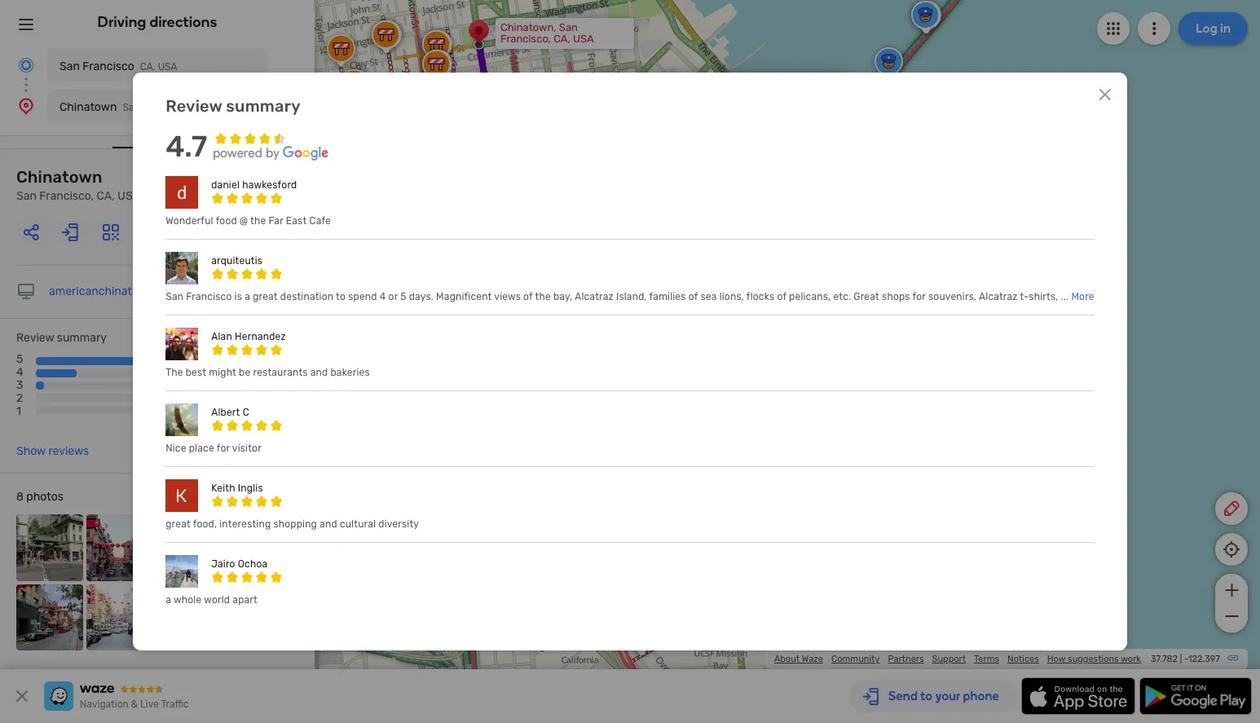 Task type: describe. For each thing, give the bounding box(es) containing it.
a whole world apart
[[166, 594, 258, 606]]

the best might be restaurants  and bakeries
[[166, 367, 370, 378]]

starting
[[16, 122, 58, 135]]

2
[[16, 392, 23, 406]]

alan
[[211, 331, 232, 342]]

1 alcatraz from the left
[[575, 291, 614, 303]]

support
[[933, 654, 966, 665]]

x image
[[12, 687, 32, 706]]

francisco for san francisco
[[83, 60, 134, 73]]

san inside chinatown, san francisco, ca, usa
[[559, 21, 578, 33]]

directions
[[150, 13, 217, 31]]

0 horizontal spatial for
[[217, 443, 230, 454]]

inglis
[[238, 483, 263, 494]]

starting point button
[[16, 122, 88, 147]]

usa inside chinatown, san francisco, ca, usa
[[573, 33, 594, 45]]

0 vertical spatial for
[[913, 291, 926, 303]]

community
[[832, 654, 880, 665]]

restaurants
[[253, 367, 308, 378]]

destination
[[113, 122, 173, 135]]

chinatown, san francisco, ca, usa
[[501, 21, 594, 45]]

starting point
[[16, 122, 88, 135]]

nice
[[166, 443, 186, 454]]

daniel hawkesford
[[211, 179, 297, 191]]

0 vertical spatial chinatown
[[60, 100, 117, 114]]

chinatown,
[[501, 21, 557, 33]]

link image
[[1227, 652, 1240, 665]]

image 2 of chinatown, sf image
[[86, 515, 153, 581]]

destination
[[280, 291, 334, 303]]

8 photos
[[16, 490, 63, 504]]

1
[[16, 405, 21, 419]]

days.
[[409, 291, 434, 303]]

place
[[189, 443, 214, 454]]

the
[[166, 367, 183, 378]]

0 vertical spatial 5
[[401, 291, 407, 303]]

francisco for san francisco is a great destination to spend 4 or 5 days. magnificent views of the bay, alcatraz island, families of sea lions, flocks of pelicans, etc. great shops for souvenirs, alcatraz t-shirts, ...
[[186, 291, 232, 303]]

whole
[[174, 594, 202, 606]]

keith inglis
[[211, 483, 263, 494]]

current location image
[[16, 55, 36, 75]]

families
[[650, 291, 686, 303]]

1 horizontal spatial 4.7
[[209, 344, 274, 398]]

cultural
[[340, 519, 376, 530]]

3 of from the left
[[778, 291, 787, 303]]

image 5 of chinatown, sf image
[[16, 584, 83, 651]]

san francisco, ca, usa
[[232, 511, 347, 524]]

community link
[[832, 654, 880, 665]]

wonderful
[[166, 215, 213, 227]]

8
[[16, 490, 24, 504]]

keith
[[211, 483, 235, 494]]

souvenirs,
[[929, 291, 977, 303]]

about waze link
[[775, 654, 824, 665]]

sea
[[701, 291, 717, 303]]

reviews
[[48, 445, 89, 458]]

might
[[209, 367, 236, 378]]

ca, inside san francisco ca, usa
[[140, 61, 156, 73]]

about waze community partners support terms notices how suggestions work
[[775, 654, 1142, 665]]

1 vertical spatial chinatown san francisco, ca, usa
[[16, 167, 140, 203]]

waze
[[802, 654, 824, 665]]

to
[[336, 291, 346, 303]]

san francisco ca, usa
[[60, 60, 177, 73]]

partners
[[889, 654, 925, 665]]

terms
[[975, 654, 1000, 665]]

destination button
[[113, 122, 173, 148]]

1 vertical spatial great
[[166, 519, 191, 530]]

t-
[[1021, 291, 1030, 303]]

wonderful food @ the far east cafe
[[166, 215, 331, 227]]

5 inside the 5 4 3 2 1
[[16, 352, 23, 366]]

best
[[186, 367, 206, 378]]

francisco, inside chinatown, san francisco, ca, usa
[[501, 33, 551, 45]]

notices link
[[1008, 654, 1040, 665]]

1 horizontal spatial a
[[245, 291, 250, 303]]

5 4 3 2 1
[[16, 352, 23, 419]]

traffic
[[161, 699, 189, 710]]

show
[[16, 445, 46, 458]]

etc.
[[834, 291, 852, 303]]

usa inside san francisco ca, usa
[[158, 61, 177, 73]]

san down starting point button
[[16, 189, 37, 203]]

0 horizontal spatial review summary
[[16, 331, 107, 345]]

interesting
[[220, 519, 271, 530]]

great food, interesting shopping and cultural diversity
[[166, 519, 419, 530]]

support link
[[933, 654, 966, 665]]

views
[[494, 291, 521, 303]]

daniel
[[211, 179, 240, 191]]

flocks
[[747, 291, 775, 303]]

hawkesford
[[242, 179, 297, 191]]

image 3 of chinatown, sf image
[[156, 515, 222, 581]]

0 vertical spatial review
[[166, 96, 222, 116]]

image 4 of chinatown, sf image
[[226, 515, 292, 581]]

alan hernandez
[[211, 331, 286, 342]]

location image
[[16, 96, 36, 116]]

or
[[389, 291, 398, 303]]

zoom in image
[[1222, 581, 1243, 600]]

@
[[240, 215, 248, 227]]

usa up daniel
[[209, 102, 229, 113]]

about
[[775, 654, 800, 665]]

driving directions
[[98, 13, 217, 31]]

notices
[[1008, 654, 1040, 665]]

driving
[[98, 13, 146, 31]]

island,
[[617, 291, 647, 303]]

great
[[854, 291, 880, 303]]

live
[[140, 699, 159, 710]]

usa down destination button
[[117, 189, 140, 203]]

0 horizontal spatial 4
[[16, 366, 23, 379]]

magnificent
[[436, 291, 492, 303]]

how
[[1048, 654, 1066, 665]]

1 vertical spatial review
[[16, 331, 54, 345]]



Task type: locate. For each thing, give the bounding box(es) containing it.
shopping
[[274, 519, 317, 530]]

shops
[[883, 291, 911, 303]]

5 right or
[[401, 291, 407, 303]]

0 horizontal spatial francisco
[[83, 60, 134, 73]]

americanchinatown.com
[[49, 285, 180, 298]]

east
[[286, 215, 307, 227]]

2 alcatraz from the left
[[980, 291, 1018, 303]]

1 of from the left
[[524, 291, 533, 303]]

0 horizontal spatial of
[[524, 291, 533, 303]]

san francisco is a great destination to spend 4 or 5 days. magnificent views of the bay, alcatraz island, families of sea lions, flocks of pelicans, etc. great shops for souvenirs, alcatraz t-shirts, ... more
[[166, 291, 1095, 303]]

for right place at the left of the page
[[217, 443, 230, 454]]

0 horizontal spatial 5
[[16, 352, 23, 366]]

pelicans,
[[790, 291, 831, 303]]

a right is
[[245, 291, 250, 303]]

a
[[245, 291, 250, 303], [166, 594, 171, 606]]

photos
[[26, 490, 63, 504]]

image 7 of chinatown, sf image
[[156, 584, 222, 651]]

&
[[131, 699, 138, 710]]

alcatraz left t-
[[980, 291, 1018, 303]]

san right chinatown,
[[559, 21, 578, 33]]

chinatown san francisco, ca, usa
[[60, 100, 229, 114], [16, 167, 140, 203]]

1 vertical spatial 5
[[16, 352, 23, 366]]

0 horizontal spatial alcatraz
[[575, 291, 614, 303]]

computer image
[[16, 282, 36, 302]]

1 horizontal spatial alcatraz
[[980, 291, 1018, 303]]

1 horizontal spatial summary
[[226, 96, 301, 116]]

4.7 down alan hernandez
[[209, 344, 274, 398]]

cafe
[[309, 215, 331, 227]]

0 horizontal spatial great
[[166, 519, 191, 530]]

nice place for visitor
[[166, 443, 262, 454]]

0 vertical spatial and
[[311, 367, 328, 378]]

and left "cultural"
[[320, 519, 337, 530]]

1 horizontal spatial francisco
[[186, 291, 232, 303]]

review summary down computer 'image' on the left of page
[[16, 331, 107, 345]]

1 horizontal spatial 4
[[380, 291, 386, 303]]

ochoa
[[238, 559, 268, 570]]

1 vertical spatial 4
[[16, 366, 23, 379]]

0 horizontal spatial the
[[250, 215, 266, 227]]

bakeries
[[331, 367, 370, 378]]

alcatraz right bay,
[[575, 291, 614, 303]]

1 horizontal spatial 5
[[401, 291, 407, 303]]

visitor
[[232, 443, 262, 454]]

chinatown san francisco, ca, usa down point
[[16, 167, 140, 203]]

2 horizontal spatial of
[[778, 291, 787, 303]]

0 vertical spatial a
[[245, 291, 250, 303]]

food
[[216, 215, 237, 227]]

1 horizontal spatial the
[[535, 291, 551, 303]]

great right is
[[253, 291, 278, 303]]

and left "bakeries"
[[311, 367, 328, 378]]

jairo ochoa
[[211, 559, 268, 570]]

usa down driving directions
[[158, 61, 177, 73]]

0 horizontal spatial 4.7
[[166, 129, 207, 164]]

partners link
[[889, 654, 925, 665]]

the
[[250, 215, 266, 227], [535, 291, 551, 303]]

4
[[380, 291, 386, 303], [16, 366, 23, 379]]

albert
[[211, 407, 240, 418]]

1 vertical spatial the
[[535, 291, 551, 303]]

usa
[[573, 33, 594, 45], [158, 61, 177, 73], [209, 102, 229, 113], [117, 189, 140, 203], [326, 511, 347, 524]]

0 vertical spatial chinatown san francisco, ca, usa
[[60, 100, 229, 114]]

1 horizontal spatial review
[[166, 96, 222, 116]]

0 horizontal spatial a
[[166, 594, 171, 606]]

work
[[1122, 654, 1142, 665]]

apart
[[233, 594, 258, 606]]

1 horizontal spatial great
[[253, 291, 278, 303]]

alcatraz
[[575, 291, 614, 303], [980, 291, 1018, 303]]

0 vertical spatial the
[[250, 215, 266, 227]]

4.7 up wonderful
[[166, 129, 207, 164]]

1 vertical spatial for
[[217, 443, 230, 454]]

review down computer 'image' on the left of page
[[16, 331, 54, 345]]

suggestions
[[1068, 654, 1120, 665]]

image 6 of chinatown, sf image
[[86, 584, 153, 651]]

4 up 2
[[16, 366, 23, 379]]

chinatown up point
[[60, 100, 117, 114]]

of right flocks in the top of the page
[[778, 291, 787, 303]]

usa right shopping
[[326, 511, 347, 524]]

0 vertical spatial 4.7
[[166, 129, 207, 164]]

for
[[913, 291, 926, 303], [217, 443, 230, 454]]

arquiteutis
[[211, 255, 263, 267]]

5 up 3
[[16, 352, 23, 366]]

0 vertical spatial francisco
[[83, 60, 134, 73]]

chinatown
[[60, 100, 117, 114], [16, 167, 103, 187]]

0 vertical spatial great
[[253, 291, 278, 303]]

shirts,
[[1030, 291, 1059, 303]]

0 vertical spatial summary
[[226, 96, 301, 116]]

food,
[[193, 519, 217, 530]]

spend
[[348, 291, 377, 303]]

image 1 of chinatown, sf image
[[16, 515, 83, 581]]

1 vertical spatial summary
[[57, 331, 107, 345]]

review summary up daniel
[[166, 96, 301, 116]]

2 of from the left
[[689, 291, 698, 303]]

...
[[1062, 291, 1069, 303]]

summary up hawkesford
[[226, 96, 301, 116]]

francisco,
[[501, 33, 551, 45], [142, 102, 189, 113], [39, 189, 94, 203], [253, 511, 304, 524]]

americanchinatown.com link
[[49, 285, 180, 298]]

jairo
[[211, 559, 235, 570]]

1 vertical spatial 4.7
[[209, 344, 274, 398]]

san up the destination
[[123, 102, 140, 113]]

0 vertical spatial review summary
[[166, 96, 301, 116]]

for right 'shops'
[[913, 291, 926, 303]]

122.397
[[1189, 654, 1221, 665]]

and
[[311, 367, 328, 378], [320, 519, 337, 530]]

show reviews
[[16, 445, 89, 458]]

4 left or
[[380, 291, 386, 303]]

37.782
[[1151, 654, 1178, 665]]

review summary
[[166, 96, 301, 116], [16, 331, 107, 345]]

great
[[253, 291, 278, 303], [166, 519, 191, 530]]

1 vertical spatial review summary
[[16, 331, 107, 345]]

summary down americanchinatown.com link
[[57, 331, 107, 345]]

navigation
[[80, 699, 129, 710]]

great left food,
[[166, 519, 191, 530]]

san down "keith inglis"
[[232, 511, 251, 524]]

how suggestions work link
[[1048, 654, 1142, 665]]

be
[[239, 367, 251, 378]]

1 vertical spatial francisco
[[186, 291, 232, 303]]

review up the destination
[[166, 96, 222, 116]]

3
[[16, 379, 23, 393]]

0 vertical spatial 4
[[380, 291, 386, 303]]

francisco down driving
[[83, 60, 134, 73]]

san right current location icon
[[60, 60, 80, 73]]

the right @
[[250, 215, 266, 227]]

1 horizontal spatial for
[[913, 291, 926, 303]]

×
[[831, 76, 838, 92]]

0 horizontal spatial summary
[[57, 331, 107, 345]]

chinatown down starting point button
[[16, 167, 103, 187]]

bay,
[[554, 291, 573, 303]]

× link
[[827, 76, 842, 92]]

of
[[524, 291, 533, 303], [689, 291, 698, 303], [778, 291, 787, 303]]

navigation & live traffic
[[80, 699, 189, 710]]

c
[[243, 407, 249, 418]]

|
[[1181, 654, 1183, 665]]

diversity
[[379, 519, 419, 530]]

chinatown san francisco, ca, usa up the destination
[[60, 100, 229, 114]]

san left is
[[166, 291, 184, 303]]

san
[[559, 21, 578, 33], [60, 60, 80, 73], [123, 102, 140, 113], [16, 189, 37, 203], [166, 291, 184, 303], [232, 511, 251, 524]]

1 vertical spatial chinatown
[[16, 167, 103, 187]]

1 horizontal spatial review summary
[[166, 96, 301, 116]]

ca, inside chinatown, san francisco, ca, usa
[[554, 33, 571, 45]]

usa right chinatown,
[[573, 33, 594, 45]]

of right views
[[524, 291, 533, 303]]

francisco
[[83, 60, 134, 73], [186, 291, 232, 303]]

1 vertical spatial a
[[166, 594, 171, 606]]

image 8 of chinatown, sf image
[[226, 584, 292, 651]]

a left whole
[[166, 594, 171, 606]]

world
[[204, 594, 230, 606]]

x image
[[1096, 85, 1115, 104]]

point
[[61, 122, 88, 135]]

pencil image
[[1223, 499, 1242, 519]]

1 vertical spatial and
[[320, 519, 337, 530]]

0 horizontal spatial review
[[16, 331, 54, 345]]

37.782 | -122.397
[[1151, 654, 1221, 665]]

1 horizontal spatial of
[[689, 291, 698, 303]]

far
[[269, 215, 284, 227]]

francisco left is
[[186, 291, 232, 303]]

zoom out image
[[1222, 607, 1243, 626]]

-
[[1185, 654, 1189, 665]]

review
[[166, 96, 222, 116], [16, 331, 54, 345]]

of left sea
[[689, 291, 698, 303]]

terms link
[[975, 654, 1000, 665]]

the left bay,
[[535, 291, 551, 303]]



Task type: vqa. For each thing, say whether or not it's contained in the screenshot.
Park, in MAIN CONTENT
no



